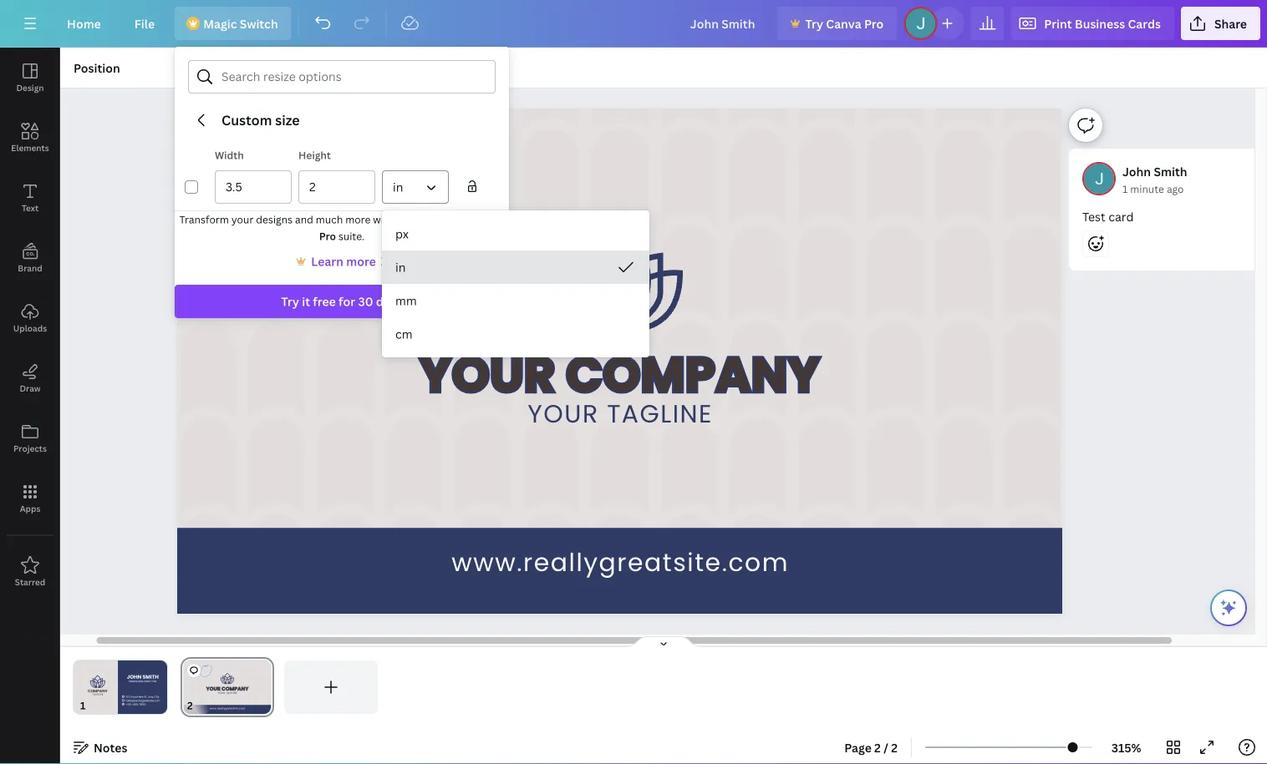 Task type: vqa. For each thing, say whether or not it's contained in the screenshot.
the Width number field
yes



Task type: describe. For each thing, give the bounding box(es) containing it.
elements button
[[0, 108, 60, 168]]

minute
[[1130, 182, 1164, 196]]

suite.
[[336, 229, 364, 243]]

try for try canva pro
[[805, 15, 823, 31]]

transform your designs and much more with our time-saving
[[179, 213, 474, 227]]

for
[[339, 294, 355, 310]]

pro inside try canva pro button
[[864, 15, 884, 31]]

units: in list box
[[382, 217, 649, 351]]

main menu bar
[[0, 0, 1267, 48]]

john smith 1 minute ago
[[1122, 163, 1187, 196]]

tagline
[[607, 397, 713, 432]]

315%
[[1111, 740, 1141, 756]]

try for try it free for 30 days
[[281, 294, 299, 310]]

share button
[[1181, 7, 1260, 40]]

magic
[[203, 15, 237, 31]]

with
[[373, 213, 394, 227]]

days
[[376, 294, 403, 310]]

and
[[295, 213, 313, 227]]

magic switch
[[203, 15, 278, 31]]

page 2 / 2 button
[[838, 735, 904, 761]]

1 2 from the left
[[874, 740, 881, 756]]

draw button
[[0, 349, 60, 409]]

home
[[67, 15, 101, 31]]

try canva pro button
[[777, 7, 897, 40]]

cm
[[395, 326, 413, 342]]

your
[[231, 213, 254, 227]]

position button
[[67, 54, 127, 81]]

pro inside "canva pro"
[[319, 229, 336, 243]]

brand button
[[0, 228, 60, 288]]

in option
[[382, 251, 649, 284]]

smith
[[1154, 163, 1187, 179]]

test
[[1082, 209, 1106, 224]]

apps button
[[0, 469, 60, 529]]

notes button
[[67, 735, 134, 761]]

saving
[[441, 213, 472, 227]]

canva inside button
[[826, 15, 861, 31]]

mm option
[[382, 284, 649, 318]]

text button
[[0, 168, 60, 228]]

ago
[[1167, 182, 1184, 196]]

projects button
[[0, 409, 60, 469]]

px
[[395, 226, 409, 242]]

text
[[22, 202, 39, 214]]

switch
[[240, 15, 278, 31]]

Search resize options search field
[[221, 61, 485, 93]]

cm button
[[382, 318, 649, 351]]

file
[[134, 15, 155, 31]]

share
[[1214, 15, 1247, 31]]

height
[[298, 148, 331, 162]]

try it free for 30 days button
[[175, 285, 509, 318]]

mm
[[395, 293, 417, 309]]

draw
[[20, 383, 41, 394]]

try it free for 30 days
[[281, 294, 403, 310]]

free
[[313, 294, 336, 310]]

card
[[1108, 209, 1134, 224]]

2 2 from the left
[[891, 740, 898, 756]]

width
[[215, 148, 244, 162]]

transform
[[179, 213, 229, 227]]

print business cards button
[[1011, 7, 1174, 40]]

brand
[[18, 262, 42, 274]]

Width number field
[[226, 171, 281, 203]]

www.reallygreatsite.com
[[452, 546, 789, 580]]



Task type: locate. For each thing, give the bounding box(es) containing it.
magic switch button
[[175, 7, 291, 40]]

0 horizontal spatial canva
[[474, 213, 504, 227]]

your
[[419, 341, 556, 409], [419, 341, 556, 409], [528, 397, 599, 432]]

more up suite.
[[345, 213, 371, 227]]

0 vertical spatial canva
[[826, 15, 861, 31]]

0 horizontal spatial try
[[281, 294, 299, 310]]

uploads
[[13, 323, 47, 334]]

your company
[[419, 341, 820, 409], [419, 341, 820, 409]]

2 left / at the bottom of the page
[[874, 740, 881, 756]]

try canva pro
[[805, 15, 884, 31]]

canva assistant image
[[1219, 598, 1239, 618]]

in
[[393, 179, 403, 195], [395, 260, 406, 275]]

0 vertical spatial pro
[[864, 15, 884, 31]]

much
[[316, 213, 343, 227]]

1 horizontal spatial canva
[[826, 15, 861, 31]]

business
[[1075, 15, 1125, 31]]

Height number field
[[309, 171, 364, 203]]

0 vertical spatial try
[[805, 15, 823, 31]]

projects
[[13, 443, 47, 454]]

cm option
[[382, 318, 649, 351]]

time-
[[415, 213, 441, 227]]

print business cards
[[1044, 15, 1161, 31]]

px button
[[382, 217, 649, 251]]

apps
[[20, 503, 40, 514]]

30
[[358, 294, 373, 310]]

more down suite.
[[346, 254, 376, 270]]

design button
[[0, 48, 60, 108]]

Units: in button
[[382, 171, 449, 204]]

2
[[874, 740, 881, 756], [891, 740, 898, 756]]

test card
[[1082, 209, 1134, 224]]

1 vertical spatial try
[[281, 294, 299, 310]]

px option
[[382, 217, 649, 251]]

in down the px
[[395, 260, 406, 275]]

learn
[[311, 254, 343, 270]]

0 horizontal spatial pro
[[319, 229, 336, 243]]

side panel tab list
[[0, 48, 60, 603]]

our
[[396, 213, 413, 227]]

company
[[566, 341, 820, 409], [566, 341, 820, 409]]

mm button
[[382, 284, 649, 318]]

design
[[16, 82, 44, 93]]

1 horizontal spatial pro
[[864, 15, 884, 31]]

starred
[[15, 577, 45, 588]]

custom size
[[221, 111, 300, 129]]

1 vertical spatial more
[[346, 254, 376, 270]]

position
[[74, 60, 120, 76]]

canva
[[826, 15, 861, 31], [474, 213, 504, 227]]

1 vertical spatial in
[[395, 260, 406, 275]]

cards
[[1128, 15, 1161, 31]]

0 horizontal spatial 2
[[874, 740, 881, 756]]

it
[[302, 294, 310, 310]]

list
[[1069, 149, 1267, 324]]

1 vertical spatial pro
[[319, 229, 336, 243]]

try inside button
[[281, 294, 299, 310]]

size
[[275, 111, 300, 129]]

in up our
[[393, 179, 403, 195]]

file button
[[121, 7, 168, 40]]

page 2 image
[[181, 661, 274, 715]]

john
[[1122, 163, 1151, 179]]

1 vertical spatial canva
[[474, 213, 504, 227]]

canva inside "canva pro"
[[474, 213, 504, 227]]

home link
[[53, 7, 114, 40]]

list containing john smith
[[1069, 149, 1267, 324]]

hide pages image
[[624, 636, 704, 649]]

canva pro
[[319, 213, 504, 243]]

/
[[884, 740, 888, 756]]

1 horizontal spatial 2
[[891, 740, 898, 756]]

page 2 / 2
[[844, 740, 898, 756]]

1
[[1122, 182, 1128, 196]]

notes
[[94, 740, 127, 756]]

your tagline
[[528, 397, 713, 432]]

more
[[345, 213, 371, 227], [346, 254, 376, 270]]

1 horizontal spatial try
[[805, 15, 823, 31]]

in button
[[382, 251, 649, 284]]

learn more
[[311, 254, 376, 270]]

315% button
[[1099, 735, 1153, 761]]

uploads button
[[0, 288, 60, 349]]

Page title text field
[[200, 698, 207, 715]]

try inside button
[[805, 15, 823, 31]]

starred button
[[0, 542, 60, 603]]

pro
[[864, 15, 884, 31], [319, 229, 336, 243]]

custom
[[221, 111, 272, 129]]

0 vertical spatial in
[[393, 179, 403, 195]]

designs
[[256, 213, 293, 227]]

2 right / at the bottom of the page
[[891, 740, 898, 756]]

page
[[844, 740, 872, 756]]

Design title text field
[[677, 7, 770, 40]]

print
[[1044, 15, 1072, 31]]

0 vertical spatial more
[[345, 213, 371, 227]]

more inside button
[[346, 254, 376, 270]]

in inside option
[[395, 260, 406, 275]]

elements
[[11, 142, 49, 153]]

learn more button
[[293, 252, 391, 272]]

try
[[805, 15, 823, 31], [281, 294, 299, 310]]



